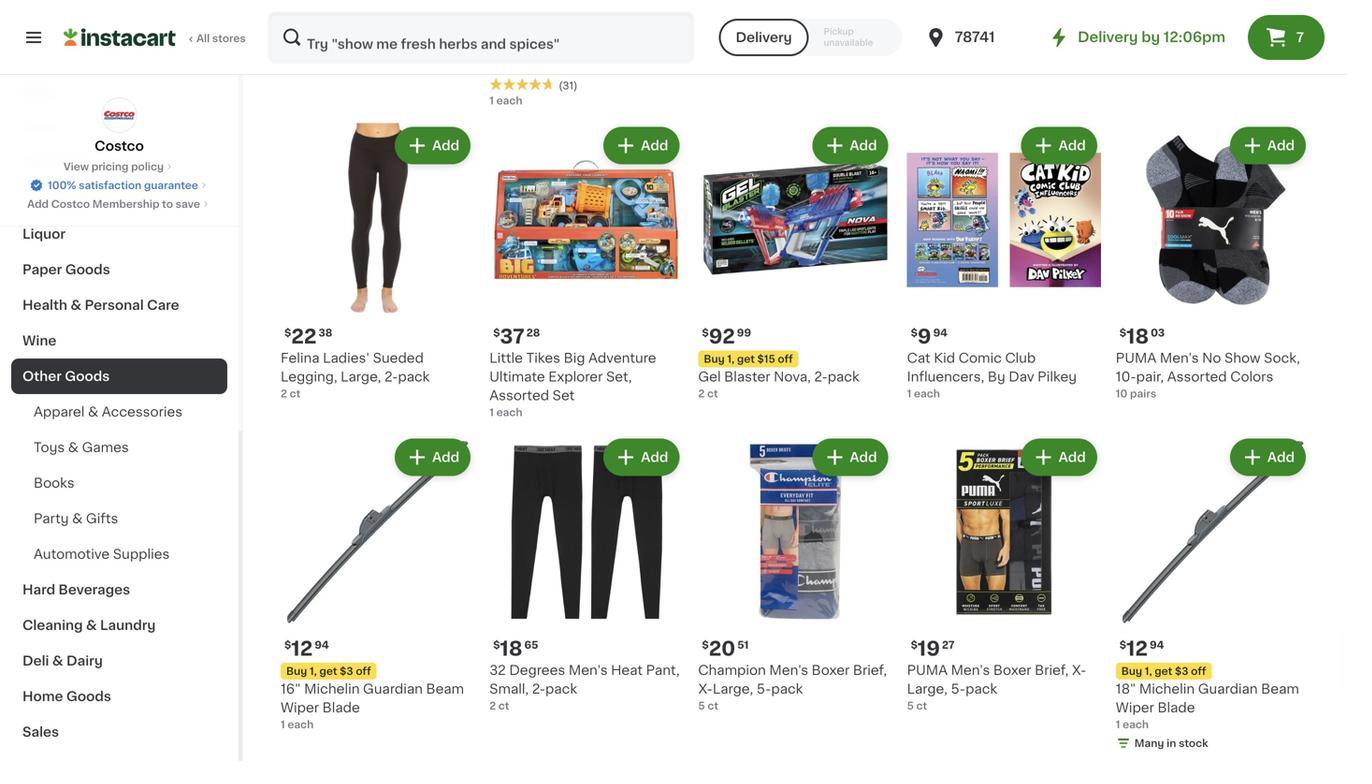 Task type: vqa. For each thing, say whether or not it's contained in the screenshot.
Roma
no



Task type: describe. For each thing, give the bounding box(es) containing it.
killing
[[908, 22, 947, 35]]

$ 92 99
[[702, 327, 752, 346]]

pant, for 32 degrees men's heat pant, small, 2-pack
[[647, 664, 680, 677]]

off for nova,
[[778, 354, 794, 364]]

boxer inside puma men's boxer brief, medium, 5-pack
[[785, 22, 823, 35]]

large, inside puma men's boxer brief, x- large, 5-pack 5 ct
[[908, 682, 948, 695]]

100% satisfaction guarantee button
[[29, 174, 210, 193]]

add for 16" michelin guardian beam wiper blade
[[432, 451, 460, 464]]

12:06pm
[[1164, 30, 1226, 44]]

& for toys
[[68, 441, 79, 454]]

$ for puma men's no show sock, 10-pair, assorted colors
[[1120, 328, 1127, 338]]

pack inside puma men's boxer brief, medium, 5-pack
[[774, 41, 806, 54]]

pack inside felina ladies' sueded legging, large, 2-pack 2 ct
[[398, 370, 430, 383]]

gift
[[1203, 22, 1228, 35]]

or
[[639, 22, 653, 35]]

65
[[525, 640, 539, 650]]

$15
[[758, 354, 776, 364]]

health & personal care link
[[11, 287, 227, 323]]

$ for felina ladies' sueded legging, large, 2-pack
[[285, 328, 291, 338]]

28
[[527, 328, 541, 338]]

1, for michelin
[[310, 666, 317, 676]]

stores
[[212, 33, 246, 44]]

add for puma men's boxer brief, x- large, 5-pack
[[1059, 451, 1087, 464]]

view pricing policy link
[[64, 159, 175, 174]]

large, inside felina ladies' sueded legging, large, 2-pack 2 ct
[[341, 370, 381, 383]]

each inside cat kid comic club influencers, by dav pilkey 1 each
[[915, 389, 941, 399]]

ct inside "32 degrees men's heat pant, small, 2-pack 2 ct"
[[499, 700, 510, 711]]

personal
[[85, 299, 144, 312]]

pack inside "32 degrees men's heat pant, small, 2-pack 2 ct"
[[546, 682, 578, 695]]

influencers,
[[908, 370, 985, 383]]

& for beer
[[57, 192, 68, 205]]

1 each
[[490, 95, 523, 106]]

51
[[738, 640, 749, 650]]

brief, inside puma men's boxer brief, medium, 5-pack
[[826, 22, 860, 35]]

michelin for 16"
[[304, 682, 360, 695]]

all stores
[[197, 33, 246, 44]]

$3 for 18" michelin guardian beam wiper blade
[[1176, 666, 1189, 676]]

2- inside gel blaster nova, 2-pack 2 ct
[[815, 370, 828, 383]]

bill
[[1060, 22, 1080, 35]]

deli
[[22, 654, 49, 667]]

2 horizontal spatial get
[[1155, 666, 1173, 676]]

off for guardian
[[356, 666, 371, 676]]

apparel & accessories link
[[11, 394, 227, 430]]

pant, for 32 degrees ladies' heat pant, x-large, 2-pack
[[281, 41, 314, 54]]

legging,
[[281, 370, 338, 383]]

minecraft
[[490, 41, 553, 54]]

pack inside champion men's boxer brief, x-large, 5-pack 5 ct
[[772, 682, 804, 695]]

add button for $ 37 28
[[606, 129, 678, 162]]

sock,
[[1265, 352, 1301, 365]]

2 horizontal spatial buy
[[1122, 666, 1143, 676]]

many in stock
[[1135, 738, 1209, 748]]

men's for 20
[[770, 664, 809, 677]]

hard
[[22, 583, 55, 596]]

ct inside the 32 degrees ladies' heat pant, x-large, 2-pack 2 ct
[[290, 59, 301, 70]]

product group containing 9
[[908, 123, 1102, 401]]

hard beverages
[[22, 583, 130, 596]]

killing the witches, by bill o'reilly button
[[908, 0, 1102, 72]]

& for cleaning
[[86, 619, 97, 632]]

by
[[1142, 30, 1161, 44]]

ladies' inside the 32 degrees ladies' heat pant, x-large, 2-pack 2 ct
[[360, 22, 407, 35]]

add for little tikes big adventure ultimate explorer set, assorted set
[[641, 139, 669, 152]]

home goods link
[[11, 679, 227, 714]]

service type group
[[719, 19, 903, 56]]

10
[[1117, 389, 1128, 399]]

32 for 32 degrees men's heat pant, small, 2-pack
[[490, 664, 506, 677]]

dav
[[1009, 370, 1035, 383]]

ultimate
[[490, 370, 545, 383]]

pack inside gel blaster nova, 2-pack 2 ct
[[828, 370, 860, 383]]

12 for 18" michelin guardian beam wiper blade
[[1127, 639, 1149, 658]]

18"
[[1117, 682, 1137, 695]]

beverages
[[59, 583, 130, 596]]

product group containing 19
[[908, 435, 1102, 713]]

add costco membership to save link
[[27, 197, 211, 212]]

add inside add costco membership to save link
[[27, 199, 49, 209]]

all
[[197, 33, 210, 44]]

5 for 19
[[908, 700, 914, 711]]

add costco membership to save
[[27, 199, 200, 209]]

health
[[22, 299, 67, 312]]

wine
[[22, 334, 57, 347]]

gifts
[[86, 512, 118, 525]]

7
[[1297, 31, 1305, 44]]

blade for 16"
[[323, 701, 360, 714]]

men's inside puma men's boxer brief, medium, 5-pack
[[743, 22, 782, 35]]

2- inside "32 degrees men's heat pant, small, 2-pack 2 ct"
[[532, 682, 546, 695]]

instacart logo image
[[64, 26, 176, 49]]

show
[[1225, 352, 1262, 365]]

add for puma men's no show sock, 10-pair, assorted colors
[[1268, 139, 1296, 152]]

add button for $ 18 03
[[1233, 129, 1305, 162]]

1 inside little tikes big adventure ultimate explorer set, assorted set 1 each
[[490, 407, 494, 418]]

94 inside $ 9 94
[[934, 328, 948, 338]]

each down minecraft
[[497, 95, 523, 106]]

guarantee
[[144, 180, 198, 190]]

buy for gel
[[704, 354, 725, 364]]

32 degrees men's heat pant, small, 2-pack 2 ct
[[490, 664, 680, 711]]

ct inside felina ladies' sueded legging, large, 2-pack 2 ct
[[290, 389, 301, 399]]

assorted for lego dreamzzz stable or minecraft crafting box, assorted set
[[490, 60, 550, 73]]

7 button
[[1249, 15, 1326, 60]]

94 for 18" michelin guardian beam wiper blade
[[1151, 640, 1165, 650]]

automotive supplies link
[[11, 536, 227, 572]]

& for health
[[71, 299, 81, 312]]

5 for 20
[[699, 700, 706, 711]]

$ 20 51
[[702, 639, 749, 658]]

stable
[[594, 22, 636, 35]]

costco link
[[95, 97, 144, 155]]

deluxe baby gift sets, assorted titles button
[[1117, 0, 1311, 72]]

delivery for delivery
[[736, 31, 793, 44]]

$19.89 element
[[1117, 0, 1311, 20]]

puma for 18
[[1117, 352, 1157, 365]]

laundry
[[100, 619, 156, 632]]

party & gifts link
[[11, 501, 227, 536]]

$ for 32 degrees men's heat pant, small, 2-pack
[[494, 640, 500, 650]]

baby inside deluxe baby gift sets, assorted titles
[[1166, 22, 1200, 35]]

beer & cider link
[[11, 181, 227, 216]]

champion men's boxer brief, x-large, 5-pack 5 ct
[[699, 664, 888, 711]]

product group containing 22
[[281, 123, 475, 401]]

deluxe baby gift sets, assorted titles
[[1117, 22, 1264, 54]]

buy 1, get $3 off for 18" michelin guardian beam wiper blade
[[1122, 666, 1207, 676]]

0 horizontal spatial costco
[[51, 199, 90, 209]]

pricing
[[91, 161, 129, 172]]

1 inside cat kid comic club influencers, by dav pilkey 1 each
[[908, 389, 912, 399]]

set for explorer
[[553, 389, 575, 402]]

100%
[[48, 180, 76, 190]]

other
[[22, 370, 62, 383]]

home
[[22, 690, 63, 703]]

16" michelin guardian beam wiper blade 1 each
[[281, 682, 464, 730]]

2 inside gel blaster nova, 2-pack 2 ct
[[699, 389, 705, 399]]

ladies' inside felina ladies' sueded legging, large, 2-pack 2 ct
[[323, 352, 370, 365]]

38
[[319, 328, 333, 338]]

sueded
[[373, 352, 424, 365]]

5- for 19
[[952, 682, 966, 695]]

set for crafting
[[553, 60, 575, 73]]

sales
[[22, 725, 59, 739]]

$ inside the $ 92 99
[[702, 328, 709, 338]]

dairy
[[66, 654, 103, 667]]

large, inside champion men's boxer brief, x-large, 5-pack 5 ct
[[713, 682, 754, 695]]

electronics link
[[11, 145, 227, 181]]

2- inside felina ladies' sueded legging, large, 2-pack 2 ct
[[385, 370, 398, 383]]

men's for 19
[[952, 664, 991, 677]]

buy 1, get $3 off for 16" michelin guardian beam wiper blade
[[286, 666, 371, 676]]

(31)
[[559, 80, 578, 91]]

nova,
[[774, 370, 811, 383]]

liquor
[[22, 227, 66, 241]]

lego dreamzzz stable or minecraft crafting box, assorted set
[[490, 22, 653, 73]]

1 horizontal spatial costco
[[95, 139, 144, 153]]

heat for men's
[[611, 664, 643, 677]]

brief, for 20
[[854, 664, 888, 677]]

felina ladies' sueded legging, large, 2-pack 2 ct
[[281, 352, 430, 399]]

$ for champion men's boxer brief, x-large, 5-pack
[[702, 640, 709, 650]]

x- inside the 32 degrees ladies' heat pant, x-large, 2-pack 2 ct
[[318, 41, 332, 54]]

buy 1, get $15 off
[[704, 354, 794, 364]]

2 inside the 32 degrees ladies' heat pant, x-large, 2-pack 2 ct
[[281, 59, 287, 70]]

gel
[[699, 370, 721, 383]]

each inside 18" michelin guardian beam wiper blade 1 each
[[1123, 719, 1150, 730]]

add button for $ 19 27
[[1024, 441, 1096, 474]]

toys & games link
[[11, 430, 227, 465]]

books
[[34, 476, 75, 490]]

$ 18 03
[[1120, 327, 1166, 346]]

stock
[[1180, 738, 1209, 748]]

pack inside puma men's boxer brief, x- large, 5-pack 5 ct
[[966, 682, 998, 695]]

ct inside puma men's boxer brief, x- large, 5-pack 5 ct
[[917, 700, 928, 711]]

puma inside puma men's boxer brief, medium, 5-pack
[[699, 22, 739, 35]]

supplies
[[113, 548, 170, 561]]

champion
[[699, 664, 767, 677]]



Task type: locate. For each thing, give the bounding box(es) containing it.
0 horizontal spatial $3
[[340, 666, 354, 676]]

1, up 16" michelin guardian beam wiper blade 1 each
[[310, 666, 317, 676]]

puma for 19
[[908, 664, 948, 677]]

1 horizontal spatial puma
[[908, 664, 948, 677]]

0 horizontal spatial off
[[356, 666, 371, 676]]

pilkey
[[1038, 370, 1078, 383]]

1 down ultimate
[[490, 407, 494, 418]]

2 set from the top
[[553, 389, 575, 402]]

27
[[943, 640, 955, 650]]

12 for 16" michelin guardian beam wiper blade
[[291, 639, 313, 658]]

1 12 from the left
[[291, 639, 313, 658]]

2 5 from the left
[[908, 700, 914, 711]]

pant, inside "32 degrees men's heat pant, small, 2-pack 2 ct"
[[647, 664, 680, 677]]

goods
[[65, 263, 110, 276], [65, 370, 110, 383], [66, 690, 111, 703]]

buy 1, get $3 off up 16"
[[286, 666, 371, 676]]

2 horizontal spatial 94
[[1151, 640, 1165, 650]]

2 buy 1, get $3 off from the left
[[1122, 666, 1207, 676]]

None search field
[[268, 11, 695, 64]]

1 inside 16" michelin guardian beam wiper blade 1 each
[[281, 719, 285, 730]]

save
[[176, 199, 200, 209]]

x- inside champion men's boxer brief, x-large, 5-pack 5 ct
[[699, 682, 713, 695]]

pack inside the 32 degrees ladies' heat pant, x-large, 2-pack 2 ct
[[390, 41, 421, 54]]

get up 18" michelin guardian beam wiper blade 1 each
[[1155, 666, 1173, 676]]

heat inside the 32 degrees ladies' heat pant, x-large, 2-pack 2 ct
[[410, 22, 442, 35]]

get for michelin
[[320, 666, 337, 676]]

lego
[[490, 22, 523, 35]]

1 down 16"
[[281, 719, 285, 730]]

$ 22 38
[[285, 327, 333, 346]]

dreamzzz
[[526, 22, 591, 35]]

delivery inside delivery button
[[736, 31, 793, 44]]

& inside "party & gifts" link
[[72, 512, 83, 525]]

0 horizontal spatial buy 1, get $3 off
[[286, 666, 371, 676]]

$ inside $ 18 65
[[494, 640, 500, 650]]

x- for 20
[[699, 682, 713, 695]]

degrees for 2-
[[510, 664, 566, 677]]

blade inside 18" michelin guardian beam wiper blade 1 each
[[1158, 701, 1196, 714]]

off up "nova,"
[[778, 354, 794, 364]]

set down explorer
[[553, 389, 575, 402]]

0 horizontal spatial 18
[[500, 639, 523, 658]]

1 vertical spatial costco
[[51, 199, 90, 209]]

each inside little tikes big adventure ultimate explorer set, assorted set 1 each
[[497, 407, 523, 418]]

1 horizontal spatial guardian
[[1199, 682, 1259, 695]]

michelin inside 16" michelin guardian beam wiper blade 1 each
[[304, 682, 360, 695]]

1 $3 from the left
[[340, 666, 354, 676]]

puma men's boxer brief, medium, 5-pack button
[[699, 0, 893, 72]]

o'reilly
[[908, 41, 959, 54]]

ct
[[290, 59, 301, 70], [290, 389, 301, 399], [708, 389, 719, 399], [708, 700, 719, 711], [499, 700, 510, 711], [917, 700, 928, 711]]

adventure
[[589, 352, 657, 365]]

by down comic
[[988, 370, 1006, 383]]

each down influencers,
[[915, 389, 941, 399]]

assorted inside 'puma men's no show sock, 10-pair, assorted colors 10 pairs'
[[1168, 370, 1228, 383]]

wiper
[[281, 701, 319, 714], [1117, 701, 1155, 714]]

wiper inside 16" michelin guardian beam wiper blade 1 each
[[281, 701, 319, 714]]

$3 up 16" michelin guardian beam wiper blade 1 each
[[340, 666, 354, 676]]

2 wiper from the left
[[1117, 701, 1155, 714]]

0 horizontal spatial puma
[[699, 22, 739, 35]]

1 horizontal spatial get
[[738, 354, 755, 364]]

wine link
[[11, 323, 227, 359]]

get inside product group
[[738, 354, 755, 364]]

$ left 03
[[1120, 328, 1127, 338]]

wiper for 16"
[[281, 701, 319, 714]]

1 vertical spatial puma
[[1117, 352, 1157, 365]]

health & personal care
[[22, 299, 179, 312]]

add button for $ 22 38
[[397, 129, 469, 162]]

$ inside $ 19 27
[[911, 640, 918, 650]]

1 horizontal spatial beam
[[1262, 682, 1300, 695]]

goods down the dairy
[[66, 690, 111, 703]]

1 horizontal spatial baby
[[1166, 22, 1200, 35]]

$ inside $ 20 51
[[702, 640, 709, 650]]

add for felina ladies' sueded legging, large, 2-pack
[[432, 139, 460, 152]]

delivery button
[[719, 19, 809, 56]]

add button for $ 20 51
[[815, 441, 887, 474]]

12 up 16"
[[291, 639, 313, 658]]

5 inside puma men's boxer brief, x- large, 5-pack 5 ct
[[908, 700, 914, 711]]

cat
[[908, 352, 931, 365]]

32 right stores
[[281, 22, 297, 35]]

costco down 100%
[[51, 199, 90, 209]]

$ up "champion"
[[702, 640, 709, 650]]

guardian for 16"
[[363, 682, 423, 695]]

assorted for puma men's no show sock, 10-pair, assorted colors 10 pairs
[[1168, 370, 1228, 383]]

add for champion men's boxer brief, x-large, 5-pack
[[850, 451, 878, 464]]

wiper for 18"
[[1117, 701, 1155, 714]]

$ 12 94 up 16"
[[285, 639, 329, 658]]

1 $ 12 94 from the left
[[285, 639, 329, 658]]

1 vertical spatial goods
[[65, 370, 110, 383]]

club
[[1006, 352, 1037, 365]]

0 vertical spatial 18
[[1127, 327, 1150, 346]]

product group containing 20
[[699, 435, 893, 713]]

puma men's no show sock, 10-pair, assorted colors 10 pairs
[[1117, 352, 1301, 399]]

0 vertical spatial set
[[553, 60, 575, 73]]

1 vertical spatial baby
[[22, 85, 57, 98]]

degrees inside the 32 degrees ladies' heat pant, x-large, 2-pack 2 ct
[[301, 22, 357, 35]]

0 horizontal spatial blade
[[323, 701, 360, 714]]

automotive
[[34, 548, 110, 561]]

each up many
[[1123, 719, 1150, 730]]

0 vertical spatial costco
[[95, 139, 144, 153]]

pant, left "champion"
[[647, 664, 680, 677]]

gel blaster nova, 2-pack 2 ct
[[699, 370, 860, 399]]

puma inside puma men's boxer brief, x- large, 5-pack 5 ct
[[908, 664, 948, 677]]

5 inside champion men's boxer brief, x-large, 5-pack 5 ct
[[699, 700, 706, 711]]

0 vertical spatial heat
[[410, 22, 442, 35]]

19
[[918, 639, 941, 658]]

& right deli
[[52, 654, 63, 667]]

1 horizontal spatial delivery
[[1079, 30, 1139, 44]]

off up 16" michelin guardian beam wiper blade 1 each
[[356, 666, 371, 676]]

guardian inside 16" michelin guardian beam wiper blade 1 each
[[363, 682, 423, 695]]

1 inside 18" michelin guardian beam wiper blade 1 each
[[1117, 719, 1121, 730]]

degrees inside "32 degrees men's heat pant, small, 2-pack 2 ct"
[[510, 664, 566, 677]]

& for party
[[72, 512, 83, 525]]

0 vertical spatial degrees
[[301, 22, 357, 35]]

beer
[[22, 192, 54, 205]]

$ inside $ 22 38
[[285, 328, 291, 338]]

1 vertical spatial ladies'
[[323, 352, 370, 365]]

guardian for 18"
[[1199, 682, 1259, 695]]

brief, inside puma men's boxer brief, x- large, 5-pack 5 ct
[[1035, 664, 1069, 677]]

off
[[778, 354, 794, 364], [356, 666, 371, 676], [1192, 666, 1207, 676]]

& down 100%
[[57, 192, 68, 205]]

michelin for 18"
[[1140, 682, 1196, 695]]

0 horizontal spatial degrees
[[301, 22, 357, 35]]

add for cat kid comic club influencers, by dav pilkey
[[1059, 139, 1087, 152]]

guardian inside 18" michelin guardian beam wiper blade 1 each
[[1199, 682, 1259, 695]]

& right apparel
[[88, 405, 98, 418]]

Search field
[[270, 13, 693, 62]]

$ 12 94
[[285, 639, 329, 658], [1120, 639, 1165, 658]]

michelin inside 18" michelin guardian beam wiper blade 1 each
[[1140, 682, 1196, 695]]

2 blade from the left
[[1158, 701, 1196, 714]]

deli & dairy link
[[11, 643, 227, 679]]

no
[[1203, 352, 1222, 365]]

& inside apparel & accessories 'link'
[[88, 405, 98, 418]]

1 vertical spatial set
[[553, 389, 575, 402]]

1, for blaster
[[728, 354, 735, 364]]

$3 up 18" michelin guardian beam wiper blade 1 each
[[1176, 666, 1189, 676]]

buy inside product group
[[704, 354, 725, 364]]

& right toys
[[68, 441, 79, 454]]

0 horizontal spatial by
[[988, 370, 1006, 383]]

assorted down minecraft
[[490, 60, 550, 73]]

x- for 19
[[1073, 664, 1087, 677]]

1 horizontal spatial pant,
[[647, 664, 680, 677]]

& down beverages
[[86, 619, 97, 632]]

puma up 10-
[[1117, 352, 1157, 365]]

pant, right stores
[[281, 41, 314, 54]]

michelin right 16"
[[304, 682, 360, 695]]

each down ultimate
[[497, 407, 523, 418]]

1 horizontal spatial 94
[[934, 328, 948, 338]]

★★★★★
[[490, 78, 555, 91], [490, 78, 555, 91]]

0 horizontal spatial delivery
[[736, 31, 793, 44]]

$
[[285, 328, 291, 338], [702, 328, 709, 338], [494, 328, 500, 338], [911, 328, 918, 338], [1120, 328, 1127, 338], [285, 640, 291, 650], [702, 640, 709, 650], [494, 640, 500, 650], [911, 640, 918, 650], [1120, 640, 1127, 650]]

1 vertical spatial 18
[[500, 639, 523, 658]]

18 left 65
[[500, 639, 523, 658]]

1 5 from the left
[[699, 700, 706, 711]]

5- for 20
[[757, 682, 772, 695]]

brief,
[[826, 22, 860, 35], [854, 664, 888, 677], [1035, 664, 1069, 677]]

buy 1, get $3 off up 18"
[[1122, 666, 1207, 676]]

boxer for 20
[[812, 664, 850, 677]]

2 $3 from the left
[[1176, 666, 1189, 676]]

2 vertical spatial x-
[[699, 682, 713, 695]]

get up blaster
[[738, 354, 755, 364]]

blade inside 16" michelin guardian beam wiper blade 1 each
[[323, 701, 360, 714]]

men's inside puma men's boxer brief, x- large, 5-pack 5 ct
[[952, 664, 991, 677]]

0 horizontal spatial guardian
[[363, 682, 423, 695]]

set inside little tikes big adventure ultimate explorer set, assorted set 1 each
[[553, 389, 575, 402]]

1 wiper from the left
[[281, 701, 319, 714]]

1 guardian from the left
[[363, 682, 423, 695]]

baby up "floral" on the top left of the page
[[22, 85, 57, 98]]

buy up 16"
[[286, 666, 307, 676]]

03
[[1152, 328, 1166, 338]]

assorted down deluxe
[[1117, 41, 1176, 54]]

& for apparel
[[88, 405, 98, 418]]

little
[[490, 352, 523, 365]]

1 horizontal spatial by
[[1039, 22, 1057, 35]]

witches,
[[979, 22, 1036, 35]]

32 degrees ladies' heat pant, x-large, 2-pack 2 ct
[[281, 22, 442, 70]]

2 inside felina ladies' sueded legging, large, 2-pack 2 ct
[[281, 389, 287, 399]]

1 horizontal spatial 18
[[1127, 327, 1150, 346]]

0 vertical spatial by
[[1039, 22, 1057, 35]]

boxer for 19
[[994, 664, 1032, 677]]

beam inside 16" michelin guardian beam wiper blade 1 each
[[426, 682, 464, 695]]

buy for 16"
[[286, 666, 307, 676]]

beam inside 18" michelin guardian beam wiper blade 1 each
[[1262, 682, 1300, 695]]

2 horizontal spatial x-
[[1073, 664, 1087, 677]]

colors
[[1231, 370, 1274, 383]]

78741
[[955, 30, 996, 44]]

degrees for large,
[[301, 22, 357, 35]]

hard beverages link
[[11, 572, 227, 608]]

2 12 from the left
[[1127, 639, 1149, 658]]

1 vertical spatial by
[[988, 370, 1006, 383]]

12
[[291, 639, 313, 658], [1127, 639, 1149, 658]]

94 up 16" michelin guardian beam wiper blade 1 each
[[315, 640, 329, 650]]

2 horizontal spatial off
[[1192, 666, 1207, 676]]

goods up health & personal care
[[65, 263, 110, 276]]

32 for 32 degrees ladies' heat pant, x-large, 2-pack
[[281, 22, 297, 35]]

2 michelin from the left
[[1140, 682, 1196, 695]]

1 michelin from the left
[[304, 682, 360, 695]]

men's inside "32 degrees men's heat pant, small, 2-pack 2 ct"
[[569, 664, 608, 677]]

1 beam from the left
[[426, 682, 464, 695]]

1 vertical spatial pant,
[[647, 664, 680, 677]]

boxer inside champion men's boxer brief, x-large, 5-pack 5 ct
[[812, 664, 850, 677]]

to
[[162, 199, 173, 209]]

1 horizontal spatial $ 12 94
[[1120, 639, 1165, 658]]

$ inside $ 37 28
[[494, 328, 500, 338]]

& right the 'health'
[[71, 299, 81, 312]]

5- right medium, at the top of page
[[759, 41, 774, 54]]

beer & cider
[[22, 192, 109, 205]]

& inside deli & dairy link
[[52, 654, 63, 667]]

1 horizontal spatial heat
[[611, 664, 643, 677]]

books link
[[11, 465, 227, 501]]

$ for puma men's boxer brief, x- large, 5-pack
[[911, 640, 918, 650]]

toys & games
[[34, 441, 129, 454]]

buy up 18"
[[1122, 666, 1143, 676]]

2-
[[376, 41, 390, 54], [385, 370, 398, 383], [815, 370, 828, 383], [532, 682, 546, 695]]

cat kid comic club influencers, by dav pilkey 1 each
[[908, 352, 1078, 399]]

large, inside the 32 degrees ladies' heat pant, x-large, 2-pack 2 ct
[[332, 41, 373, 54]]

delivery for delivery by 12:06pm
[[1079, 30, 1139, 44]]

1, up 18" michelin guardian beam wiper blade 1 each
[[1146, 666, 1153, 676]]

ct inside gel blaster nova, 2-pack 2 ct
[[708, 389, 719, 399]]

& for deli
[[52, 654, 63, 667]]

x- inside puma men's boxer brief, x- large, 5-pack 5 ct
[[1073, 664, 1087, 677]]

$ inside $ 18 03
[[1120, 328, 1127, 338]]

buy up gel
[[704, 354, 725, 364]]

32 inside the 32 degrees ladies' heat pant, x-large, 2-pack 2 ct
[[281, 22, 297, 35]]

assorted inside little tikes big adventure ultimate explorer set, assorted set 1 each
[[490, 389, 550, 402]]

party
[[34, 512, 69, 525]]

view pricing policy
[[64, 161, 164, 172]]

0 horizontal spatial heat
[[410, 22, 442, 35]]

puma up medium, at the top of page
[[699, 22, 739, 35]]

10-
[[1117, 370, 1137, 383]]

1 horizontal spatial 32
[[490, 664, 506, 677]]

1 vertical spatial heat
[[611, 664, 643, 677]]

add button for $ 9 94
[[1024, 129, 1096, 162]]

michelin
[[304, 682, 360, 695], [1140, 682, 1196, 695]]

0 horizontal spatial $ 12 94
[[285, 639, 329, 658]]

brief, for 19
[[1035, 664, 1069, 677]]

goods for home goods
[[66, 690, 111, 703]]

product group
[[281, 123, 475, 401], [490, 123, 684, 420], [699, 123, 893, 401], [908, 123, 1102, 401], [1117, 123, 1311, 401], [281, 435, 475, 732], [490, 435, 684, 713], [699, 435, 893, 713], [908, 435, 1102, 713], [1117, 435, 1311, 754]]

$ left 65
[[494, 640, 500, 650]]

get for blaster
[[738, 354, 755, 364]]

1 horizontal spatial degrees
[[510, 664, 566, 677]]

goods up apparel & accessories
[[65, 370, 110, 383]]

add for 32 degrees men's heat pant, small, 2-pack
[[641, 451, 669, 464]]

1 set from the top
[[553, 60, 575, 73]]

1 vertical spatial 32
[[490, 664, 506, 677]]

puma down 19 on the right of page
[[908, 664, 948, 677]]

1 down 18"
[[1117, 719, 1121, 730]]

99
[[737, 328, 752, 338]]

by inside cat kid comic club influencers, by dav pilkey 1 each
[[988, 370, 1006, 383]]

2 $ 12 94 from the left
[[1120, 639, 1165, 658]]

wiper down 18"
[[1117, 701, 1155, 714]]

32 up small,
[[490, 664, 506, 677]]

delivery inside delivery by 12:06pm 'link'
[[1079, 30, 1139, 44]]

paper goods link
[[11, 252, 227, 287]]

assorted down ultimate
[[490, 389, 550, 402]]

cleaning & laundry link
[[11, 608, 227, 643]]

0 vertical spatial ladies'
[[360, 22, 407, 35]]

0 vertical spatial puma
[[699, 22, 739, 35]]

paper
[[22, 263, 62, 276]]

5 down "champion"
[[699, 700, 706, 711]]

1 horizontal spatial 1,
[[728, 354, 735, 364]]

0 horizontal spatial beam
[[426, 682, 464, 695]]

94 right 9 on the top of the page
[[934, 328, 948, 338]]

1,
[[728, 354, 735, 364], [310, 666, 317, 676], [1146, 666, 1153, 676]]

men's inside 'puma men's no show sock, 10-pair, assorted colors 10 pairs'
[[1161, 352, 1200, 365]]

heat inside "32 degrees men's heat pant, small, 2-pack 2 ct"
[[611, 664, 643, 677]]

assorted for little tikes big adventure ultimate explorer set, assorted set 1 each
[[490, 389, 550, 402]]

$ up the felina
[[285, 328, 291, 338]]

product group containing 92
[[699, 123, 893, 401]]

& inside 'beer & cider' link
[[57, 192, 68, 205]]

18 for $ 18 03
[[1127, 327, 1150, 346]]

add button for $ 18 65
[[606, 441, 678, 474]]

0 horizontal spatial 5
[[699, 700, 706, 711]]

add button
[[397, 129, 469, 162], [606, 129, 678, 162], [815, 129, 887, 162], [1024, 129, 1096, 162], [1233, 129, 1305, 162], [397, 441, 469, 474], [606, 441, 678, 474], [815, 441, 887, 474], [1024, 441, 1096, 474], [1233, 441, 1305, 474]]

$3 for 16" michelin guardian beam wiper blade
[[340, 666, 354, 676]]

wiper inside 18" michelin guardian beam wiper blade 1 each
[[1117, 701, 1155, 714]]

5- down 27
[[952, 682, 966, 695]]

5
[[699, 700, 706, 711], [908, 700, 914, 711]]

0 horizontal spatial get
[[320, 666, 337, 676]]

$ inside $ 9 94
[[911, 328, 918, 338]]

costco logo image
[[102, 97, 137, 133]]

1 horizontal spatial michelin
[[1140, 682, 1196, 695]]

2 horizontal spatial puma
[[1117, 352, 1157, 365]]

get up 16" michelin guardian beam wiper blade 1 each
[[320, 666, 337, 676]]

each down 16"
[[288, 719, 314, 730]]

& inside 'toys & games' link
[[68, 441, 79, 454]]

1 horizontal spatial x-
[[699, 682, 713, 695]]

product group containing 37
[[490, 123, 684, 420]]

2 vertical spatial puma
[[908, 664, 948, 677]]

$ up little
[[494, 328, 500, 338]]

$ up 16"
[[285, 640, 291, 650]]

1 buy 1, get $3 off from the left
[[286, 666, 371, 676]]

0 vertical spatial pant,
[[281, 41, 314, 54]]

$ left 99
[[702, 328, 709, 338]]

explorer
[[549, 370, 603, 383]]

$ up 18"
[[1120, 640, 1127, 650]]

1 vertical spatial degrees
[[510, 664, 566, 677]]

1 vertical spatial x-
[[1073, 664, 1087, 677]]

floral
[[22, 121, 60, 134]]

2- inside the 32 degrees ladies' heat pant, x-large, 2-pack 2 ct
[[376, 41, 390, 54]]

michelin right 18"
[[1140, 682, 1196, 695]]

1 horizontal spatial $3
[[1176, 666, 1189, 676]]

1 down cat
[[908, 389, 912, 399]]

1, down the $ 92 99
[[728, 354, 735, 364]]

0 vertical spatial goods
[[65, 263, 110, 276]]

floral link
[[11, 110, 227, 145]]

& inside cleaning & laundry link
[[86, 619, 97, 632]]

0 horizontal spatial buy
[[286, 666, 307, 676]]

heat for ladies'
[[410, 22, 442, 35]]

goods for paper goods
[[65, 263, 110, 276]]

$ 12 94 for 16" michelin guardian beam wiper blade
[[285, 639, 329, 658]]

brief, inside champion men's boxer brief, x-large, 5-pack 5 ct
[[854, 664, 888, 677]]

each inside 16" michelin guardian beam wiper blade 1 each
[[288, 719, 314, 730]]

puma inside 'puma men's no show sock, 10-pair, assorted colors 10 pairs'
[[1117, 352, 1157, 365]]

$ for little tikes big adventure ultimate explorer set, assorted set
[[494, 328, 500, 338]]

0 horizontal spatial 32
[[281, 22, 297, 35]]

men's for 18
[[1161, 352, 1200, 365]]

beam for 18"
[[1262, 682, 1300, 695]]

18 for $ 18 65
[[500, 639, 523, 658]]

$ 12 94 up 18"
[[1120, 639, 1165, 658]]

0 vertical spatial x-
[[318, 41, 332, 54]]

assorted inside lego dreamzzz stable or minecraft crafting box, assorted set
[[490, 60, 550, 73]]

5 down $ 19 27
[[908, 700, 914, 711]]

20
[[709, 639, 736, 658]]

12 up 18"
[[1127, 639, 1149, 658]]

0 horizontal spatial wiper
[[281, 701, 319, 714]]

0 horizontal spatial pant,
[[281, 41, 314, 54]]

2 horizontal spatial 1,
[[1146, 666, 1153, 676]]

0 horizontal spatial 94
[[315, 640, 329, 650]]

electronics
[[22, 156, 99, 169]]

1 horizontal spatial buy
[[704, 354, 725, 364]]

goods for other goods
[[65, 370, 110, 383]]

set up (31)
[[553, 60, 575, 73]]

many
[[1135, 738, 1165, 748]]

0 horizontal spatial 12
[[291, 639, 313, 658]]

0 vertical spatial 32
[[281, 22, 297, 35]]

0 horizontal spatial baby
[[22, 85, 57, 98]]

& left gifts
[[72, 512, 83, 525]]

blade for 18"
[[1158, 701, 1196, 714]]

5- down "champion"
[[757, 682, 772, 695]]

costco up view pricing policy link
[[95, 139, 144, 153]]

1 horizontal spatial blade
[[1158, 701, 1196, 714]]

automotive supplies
[[34, 548, 170, 561]]

assorted inside deluxe baby gift sets, assorted titles
[[1117, 41, 1176, 54]]

1 horizontal spatial buy 1, get $3 off
[[1122, 666, 1207, 676]]

beam for 16"
[[426, 682, 464, 695]]

all stores link
[[64, 11, 247, 64]]

add for gel blaster nova, 2-pack
[[850, 139, 878, 152]]

1 horizontal spatial off
[[778, 354, 794, 364]]

5- inside puma men's boxer brief, x- large, 5-pack 5 ct
[[952, 682, 966, 695]]

2 inside "32 degrees men's heat pant, small, 2-pack 2 ct"
[[490, 700, 496, 711]]

5- inside champion men's boxer brief, x-large, 5-pack 5 ct
[[757, 682, 772, 695]]

pant, inside the 32 degrees ladies' heat pant, x-large, 2-pack 2 ct
[[281, 41, 314, 54]]

2 guardian from the left
[[1199, 682, 1259, 695]]

$ for cat kid comic club influencers, by dav pilkey
[[911, 328, 918, 338]]

party & gifts
[[34, 512, 118, 525]]

satisfaction
[[79, 180, 142, 190]]

22
[[291, 327, 317, 346]]

$ 12 94 for 18" michelin guardian beam wiper blade
[[1120, 639, 1165, 658]]

goods inside "link"
[[65, 263, 110, 276]]

1 horizontal spatial wiper
[[1117, 701, 1155, 714]]

policy
[[131, 161, 164, 172]]

0 horizontal spatial x-
[[318, 41, 332, 54]]

18 left 03
[[1127, 327, 1150, 346]]

ct inside champion men's boxer brief, x-large, 5-pack 5 ct
[[708, 700, 719, 711]]

1 blade from the left
[[323, 701, 360, 714]]

wiper down 16"
[[281, 701, 319, 714]]

0 horizontal spatial michelin
[[304, 682, 360, 695]]

5- inside puma men's boxer brief, medium, 5-pack
[[759, 41, 774, 54]]

32 inside "32 degrees men's heat pant, small, 2-pack 2 ct"
[[490, 664, 506, 677]]

pairs
[[1131, 389, 1157, 399]]

1 horizontal spatial 12
[[1127, 639, 1149, 658]]

off up 18" michelin guardian beam wiper blade 1 each
[[1192, 666, 1207, 676]]

set inside lego dreamzzz stable or minecraft crafting box, assorted set
[[553, 60, 575, 73]]

men's inside champion men's boxer brief, x-large, 5-pack 5 ct
[[770, 664, 809, 677]]

94 up 18" michelin guardian beam wiper blade 1 each
[[1151, 640, 1165, 650]]

boxer inside puma men's boxer brief, x- large, 5-pack 5 ct
[[994, 664, 1032, 677]]

cider
[[72, 192, 109, 205]]

$ left 27
[[911, 640, 918, 650]]

baby up titles
[[1166, 22, 1200, 35]]

2 beam from the left
[[1262, 682, 1300, 695]]

$ up cat
[[911, 328, 918, 338]]

costco
[[95, 139, 144, 153], [51, 199, 90, 209]]

0 horizontal spatial 1,
[[310, 666, 317, 676]]

78741 button
[[926, 11, 1038, 64]]

94 for 16" michelin guardian beam wiper blade
[[315, 640, 329, 650]]

add for 18" michelin guardian beam wiper blade
[[1268, 451, 1296, 464]]

1 horizontal spatial 5
[[908, 700, 914, 711]]

box,
[[614, 41, 643, 54]]

by inside killing the witches, by bill o'reilly
[[1039, 22, 1057, 35]]

100% satisfaction guarantee
[[48, 180, 198, 190]]

0 vertical spatial baby
[[1166, 22, 1200, 35]]

assorted down no
[[1168, 370, 1228, 383]]

buy 1, get $3 off
[[286, 666, 371, 676], [1122, 666, 1207, 676]]

2 vertical spatial goods
[[66, 690, 111, 703]]

1 down minecraft
[[490, 95, 494, 106]]

by left bill at the right of the page
[[1039, 22, 1057, 35]]



